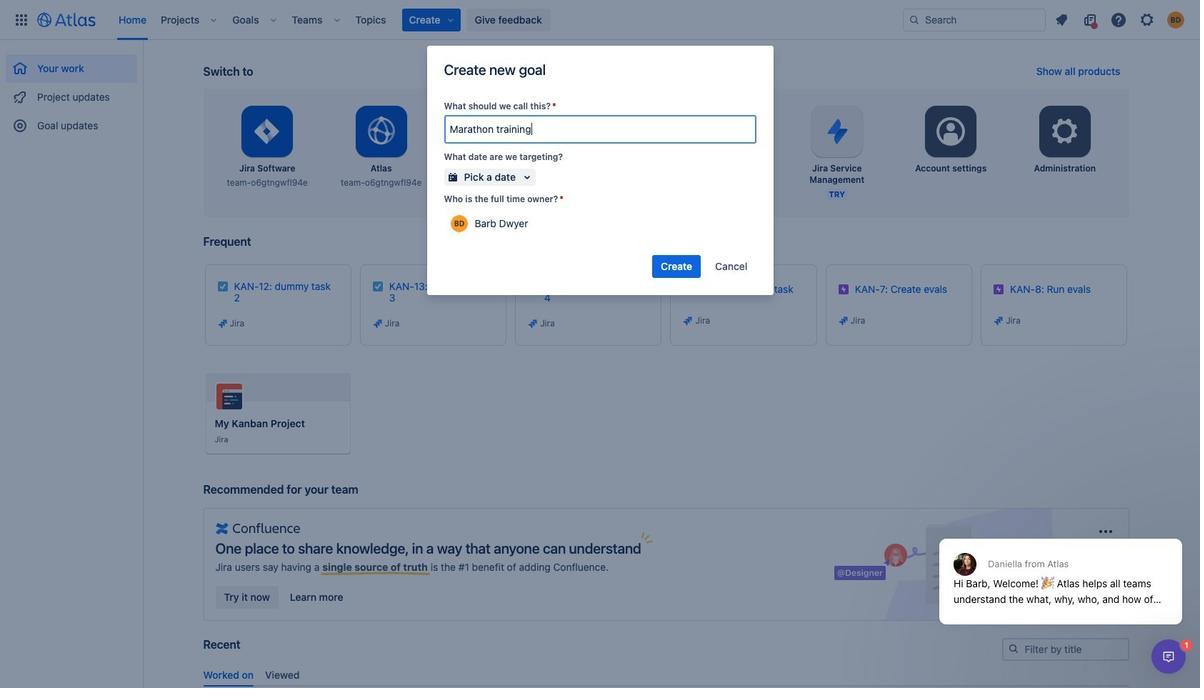 Task type: locate. For each thing, give the bounding box(es) containing it.
Search field
[[903, 8, 1046, 31]]

help image
[[1110, 11, 1128, 28]]

None field
[[446, 116, 755, 142]]

top element
[[9, 0, 903, 40]]

confluence image
[[215, 520, 300, 537], [215, 520, 300, 537]]

jira image
[[683, 315, 694, 327], [683, 315, 694, 327], [838, 315, 850, 327], [838, 315, 850, 327], [993, 315, 1005, 327], [527, 318, 539, 329]]

jira image
[[993, 315, 1005, 327], [217, 318, 228, 329], [217, 318, 228, 329], [372, 318, 384, 329], [372, 318, 384, 329], [527, 318, 539, 329]]

Filter by title field
[[1004, 640, 1128, 660]]

search image
[[909, 14, 920, 25]]

dialog
[[933, 504, 1190, 635], [1152, 640, 1186, 674]]

tab list
[[198, 663, 1135, 687]]

settings image
[[934, 114, 968, 149]]

None search field
[[903, 8, 1046, 31]]

group
[[6, 40, 137, 144]]

banner
[[0, 0, 1200, 40]]



Task type: vqa. For each thing, say whether or not it's contained in the screenshot.
'dialog' to the top
yes



Task type: describe. For each thing, give the bounding box(es) containing it.
cross-flow recommendation banner element
[[203, 482, 1129, 638]]

1 vertical spatial dialog
[[1152, 640, 1186, 674]]

settings image
[[1048, 114, 1082, 149]]

0 vertical spatial dialog
[[933, 504, 1190, 635]]

search image
[[1008, 643, 1019, 655]]



